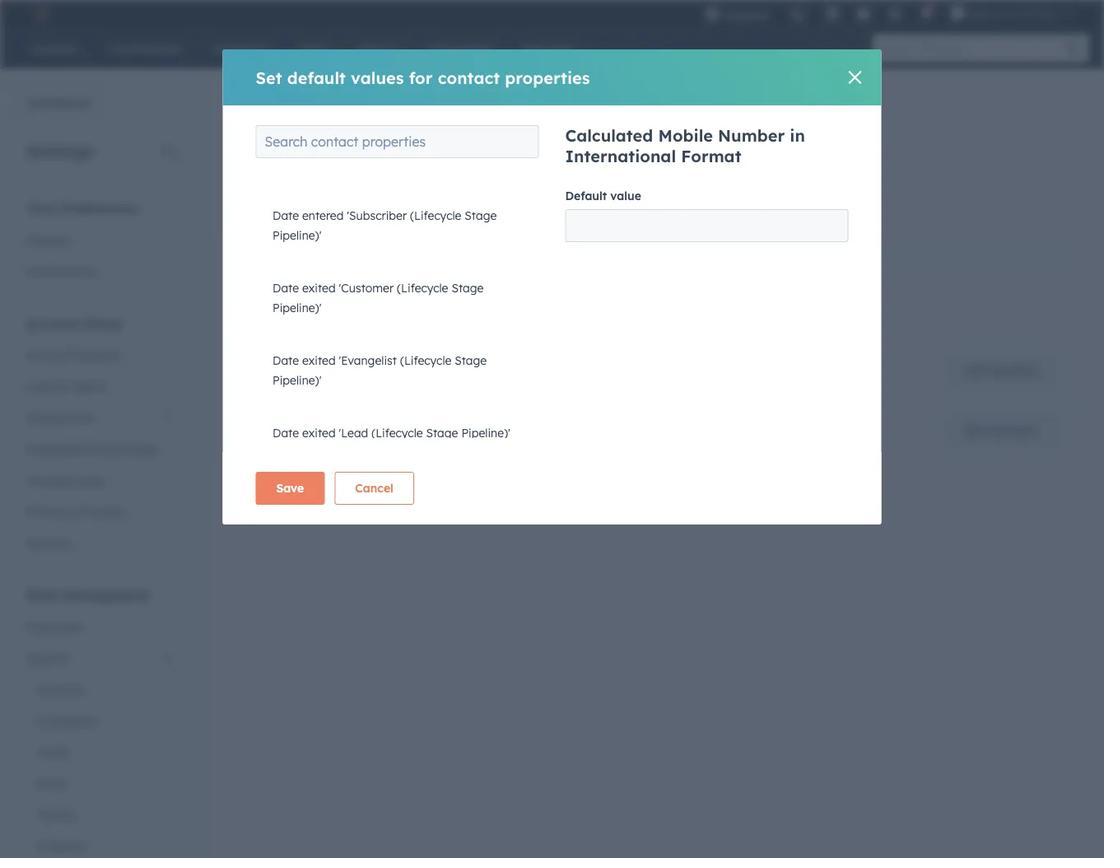 Task type: describe. For each thing, give the bounding box(es) containing it.
pipeline)' inside the date entered 'sales qualified lead (lifecycle stage pipeline)'
[[307, 156, 356, 170]]

your
[[26, 200, 57, 216]]

subscription
[[631, 133, 698, 148]]

contacts link
[[16, 674, 184, 705]]

configuration link
[[240, 121, 365, 161]]

menu containing apoptosis studios
[[695, 0, 1084, 33]]

exited for 'lead
[[302, 426, 335, 440]]

and inside rss date and times link
[[531, 226, 552, 240]]

pipeline)' for date exited 'customer (lifecycle stage pipeline)'
[[272, 301, 321, 315]]

0 horizontal spatial in
[[442, 183, 452, 197]]

users & teams link
[[16, 371, 184, 402]]

account defaults link
[[16, 340, 184, 371]]

upgrade image
[[705, 7, 720, 22]]

types.
[[464, 272, 497, 286]]

email
[[240, 87, 291, 112]]

tracking for tracking code
[[26, 473, 72, 487]]

'evangelist
[[338, 353, 396, 368]]

tickets
[[36, 807, 74, 822]]

leads
[[36, 745, 69, 759]]

'subscriber
[[347, 208, 406, 223]]

apoptosis
[[969, 6, 1019, 20]]

data management element
[[16, 586, 184, 858]]

Search HubSpot search field
[[873, 35, 1075, 63]]

default value
[[565, 189, 641, 203]]

contacts
[[36, 682, 85, 697]]

choose
[[240, 183, 280, 197]]

date for date entered 'sales qualified lead (lifecycle stage pipeline)'
[[272, 136, 299, 150]]

how
[[603, 183, 625, 197]]

notifications image
[[919, 7, 934, 22]]

qualified
[[381, 136, 430, 150]]

to for want
[[386, 183, 397, 197]]

entered for 'sales
[[302, 136, 343, 150]]

settings
[[274, 272, 317, 286]]

mobile
[[658, 125, 713, 146]]

properties
[[505, 67, 590, 88]]

stage for date exited 'customer (lifecycle stage pipeline)'
[[451, 281, 483, 295]]

subscriptions link
[[486, 121, 607, 161]]

stage for date entered 'subscriber (lifecycle stage pipeline)'
[[464, 208, 496, 223]]

date exited 'customer (lifecycle stage pipeline)'
[[272, 281, 483, 315]]

double opt-in
[[389, 133, 463, 148]]

company
[[260, 422, 323, 439]]

data management
[[26, 587, 150, 603]]

'lead
[[338, 426, 368, 440]]

users
[[26, 379, 57, 394]]

cancel button
[[335, 472, 414, 505]]

pipeline)' for date exited 'evangelist (lifecycle stage pipeline)'
[[272, 373, 321, 387]]

entered for 'subscriber
[[302, 208, 343, 223]]

rss date and times link
[[455, 213, 608, 253]]

management
[[63, 587, 150, 603]]

display
[[400, 183, 439, 197]]

security
[[26, 536, 71, 550]]

companies
[[36, 714, 97, 728]]

objects
[[26, 651, 68, 665]]

edit for company property defaults
[[965, 423, 987, 438]]

setup
[[84, 315, 122, 331]]

products link
[[16, 830, 184, 858]]

tracking code
[[26, 473, 104, 487]]

1 vertical spatial values
[[305, 305, 358, 326]]

navigation for email
[[240, 120, 850, 161]]

rss date and times
[[478, 226, 585, 240]]

users & teams
[[26, 379, 106, 394]]

default for default values for email personalization
[[240, 305, 300, 326]]

Search contact properties search field
[[256, 125, 539, 158]]

your preferences
[[26, 200, 138, 216]]

products
[[36, 839, 85, 853]]

'customer
[[338, 281, 393, 295]]

0 vertical spatial and
[[521, 183, 542, 197]]

& for users
[[60, 379, 68, 394]]

account setup
[[26, 315, 122, 331]]

properties
[[26, 620, 82, 634]]

to for applied
[[401, 272, 413, 286]]

help image
[[857, 7, 871, 22]]

default values for email personalization
[[240, 305, 571, 326]]

property for company
[[327, 422, 385, 439]]

(lifecycle inside the date entered 'sales qualified lead (lifecycle stage pipeline)'
[[464, 136, 515, 150]]

customize
[[545, 183, 600, 197]]

search button
[[1058, 35, 1089, 63]]

account for account defaults
[[26, 348, 71, 362]]

close image
[[849, 71, 862, 84]]

lead
[[433, 136, 460, 150]]

tickets link
[[16, 799, 184, 830]]

format
[[681, 146, 742, 166]]

preferences
[[61, 200, 138, 216]]

data
[[26, 587, 59, 603]]

account for account setup
[[26, 315, 80, 331]]

deals
[[36, 776, 67, 791]]

tracking code link
[[16, 465, 184, 496]]

it
[[629, 183, 636, 197]]

date for date exited 'customer (lifecycle stage pipeline)'
[[272, 281, 299, 295]]

studios
[[1022, 6, 1060, 20]]

subscription types
[[631, 133, 733, 148]]

double
[[389, 133, 427, 148]]

configuration
[[264, 133, 342, 148]]

in inside the 'double opt-in' link
[[454, 133, 463, 148]]

0 horizontal spatial for
[[363, 305, 387, 326]]

the
[[283, 183, 301, 197]]

deals link
[[16, 768, 184, 799]]

settings image
[[888, 7, 903, 22]]

upgrade
[[723, 8, 769, 21]]

dialog containing set default values for contact properties
[[223, 49, 881, 525]]

code
[[76, 473, 104, 487]]

default
[[287, 67, 346, 88]]

number
[[718, 125, 785, 146]]

general
[[26, 233, 69, 247]]

marketplace downloads link
[[16, 434, 184, 465]]

pipeline)' for date exited 'lead (lifecycle stage pipeline)'
[[461, 426, 510, 440]]

hubspot image
[[30, 3, 49, 23]]

(lifecycle for 'subscriber
[[410, 208, 461, 223]]

tracking link
[[756, 121, 849, 161]]



Task type: locate. For each thing, give the bounding box(es) containing it.
2 account from the top
[[26, 348, 71, 362]]

navigation containing configuration
[[240, 120, 850, 161]]

navigation for choose the data you want to display in your emails and customize how it should look.
[[240, 213, 1078, 254]]

0 horizontal spatial &
[[60, 379, 68, 394]]

in
[[790, 125, 805, 146], [454, 133, 463, 148], [442, 183, 452, 197]]

values inside dialog
[[351, 67, 404, 88]]

edit defaults for company property defaults
[[965, 423, 1037, 438]]

tracking for tracking
[[780, 133, 826, 148]]

1 vertical spatial &
[[69, 504, 78, 519]]

account up users
[[26, 348, 71, 362]]

date inside date entered 'subscriber (lifecycle stage pipeline)'
[[272, 208, 299, 223]]

0 vertical spatial &
[[60, 379, 68, 394]]

1 vertical spatial to
[[401, 272, 413, 286]]

1 horizontal spatial default
[[565, 189, 607, 203]]

edit
[[965, 363, 987, 378], [965, 423, 987, 438]]

contact
[[260, 362, 312, 379]]

1 horizontal spatial in
[[454, 133, 463, 148]]

times
[[556, 226, 585, 240]]

date inside the date entered 'sales qualified lead (lifecycle stage pipeline)'
[[272, 136, 299, 150]]

notifications button
[[913, 0, 941, 26]]

(lifecycle down default values for email personalization
[[400, 353, 451, 368]]

email down all
[[392, 305, 438, 326]]

date inside date exited 'customer (lifecycle stage pipeline)'
[[272, 281, 299, 295]]

date for date entered 'subscriber (lifecycle stage pipeline)'
[[272, 208, 299, 223]]

0 vertical spatial values
[[351, 67, 404, 88]]

navigation
[[240, 120, 850, 161], [240, 213, 1078, 254]]

rss
[[478, 226, 500, 240]]

date exited 'evangelist (lifecycle stage pipeline)'
[[272, 353, 486, 387]]

choose the data you want to display in your emails and customize how it should look.
[[240, 183, 703, 197]]

tara schultz image
[[950, 6, 965, 21]]

will
[[320, 272, 337, 286]]

for left contact
[[409, 67, 433, 88]]

0 vertical spatial entered
[[302, 136, 343, 150]]

exited left 'lead
[[302, 426, 335, 440]]

1 vertical spatial default
[[240, 305, 300, 326]]

navigation down should
[[240, 213, 1078, 254]]

your
[[455, 183, 479, 197]]

stage inside date entered 'subscriber (lifecycle stage pipeline)'
[[464, 208, 496, 223]]

1 navigation from the top
[[240, 120, 850, 161]]

0 horizontal spatial default
[[240, 305, 300, 326]]

1 vertical spatial property
[[327, 422, 385, 439]]

stage inside the date entered 'sales qualified lead (lifecycle stage pipeline)'
[[272, 156, 304, 170]]

apoptosis studios
[[969, 6, 1060, 20]]

and right emails
[[521, 183, 542, 197]]

international
[[565, 146, 676, 166]]

entered left 'sales
[[302, 136, 343, 150]]

exited inside date exited 'evangelist (lifecycle stage pipeline)'
[[302, 353, 335, 368]]

teams
[[72, 379, 106, 394]]

to right the want at the top left of page
[[386, 183, 397, 197]]

pipeline)' inside date entered 'subscriber (lifecycle stage pipeline)'
[[272, 228, 321, 243]]

edit defaults for contact property defaults
[[965, 363, 1037, 378]]

0 horizontal spatial to
[[386, 183, 397, 197]]

date
[[272, 136, 299, 150], [272, 208, 299, 223], [272, 281, 299, 295], [272, 353, 299, 368], [272, 426, 299, 440]]

settings link
[[878, 0, 913, 26]]

personalization
[[443, 305, 571, 326]]

1 edit from the top
[[965, 363, 987, 378]]

navigation up customize
[[240, 120, 850, 161]]

1 exited from the top
[[302, 281, 335, 295]]

1 horizontal spatial to
[[401, 272, 413, 286]]

in right number
[[790, 125, 805, 146]]

value
[[610, 189, 641, 203]]

for
[[409, 67, 433, 88], [363, 305, 387, 326]]

values down will
[[305, 305, 358, 326]]

2 edit defaults button from the top
[[944, 414, 1057, 447]]

look.
[[678, 183, 703, 197]]

1 date from the top
[[272, 136, 299, 150]]

1 entered from the top
[[302, 136, 343, 150]]

stage for date exited 'evangelist (lifecycle stage pipeline)'
[[454, 353, 486, 368]]

property right contact
[[316, 362, 374, 379]]

apoptosis studios button
[[941, 0, 1084, 26]]

0 vertical spatial edit
[[965, 363, 987, 378]]

objects button
[[16, 643, 184, 674]]

2 exited from the top
[[302, 353, 335, 368]]

0 vertical spatial tracking
[[780, 133, 826, 148]]

date
[[503, 226, 528, 240]]

all
[[416, 272, 428, 286]]

2 entered from the top
[[302, 208, 343, 223]]

2 horizontal spatial in
[[790, 125, 805, 146]]

account defaults
[[26, 348, 119, 362]]

date right these at top left
[[272, 281, 299, 295]]

privacy
[[26, 504, 66, 519]]

1 vertical spatial edit defaults button
[[944, 414, 1057, 447]]

pipeline)' inside date exited 'evangelist (lifecycle stage pipeline)'
[[272, 373, 321, 387]]

1 horizontal spatial &
[[69, 504, 78, 519]]

in up your
[[454, 133, 463, 148]]

default for default value
[[565, 189, 607, 203]]

entered inside date entered 'subscriber (lifecycle stage pipeline)'
[[302, 208, 343, 223]]

3 exited from the top
[[302, 426, 335, 440]]

(lifecycle right 'lead
[[371, 426, 422, 440]]

defaults
[[74, 348, 119, 362]]

values
[[351, 67, 404, 88], [305, 305, 358, 326]]

dialog
[[223, 49, 881, 525]]

exited for 'customer
[[302, 281, 335, 295]]

5 date from the top
[[272, 426, 299, 440]]

save button
[[256, 472, 325, 505]]

data
[[304, 183, 330, 197]]

(lifecycle for 'evangelist
[[400, 353, 451, 368]]

cancel
[[355, 481, 394, 495]]

marketplaces button
[[815, 0, 850, 26]]

0 vertical spatial default
[[565, 189, 607, 203]]

marketplaces image
[[825, 7, 840, 22]]

date inside date exited 'evangelist (lifecycle stage pipeline)'
[[272, 353, 299, 368]]

account up the account defaults at the left top
[[26, 315, 80, 331]]

settings
[[26, 140, 93, 161]]

(lifecycle for 'lead
[[371, 426, 422, 440]]

to left all
[[401, 272, 413, 286]]

date up save
[[272, 426, 299, 440]]

general link
[[16, 224, 184, 256]]

security link
[[16, 527, 184, 559]]

for inside dialog
[[409, 67, 433, 88]]

1 vertical spatial account
[[26, 348, 71, 362]]

entered down data on the top of the page
[[302, 208, 343, 223]]

and right date
[[531, 226, 552, 240]]

0 vertical spatial edit defaults
[[965, 363, 1037, 378]]

2 navigation from the top
[[240, 213, 1078, 254]]

to
[[386, 183, 397, 197], [401, 272, 413, 286]]

default left value
[[565, 189, 607, 203]]

property up cancel
[[327, 422, 385, 439]]

0 vertical spatial for
[[409, 67, 433, 88]]

(lifecycle inside date exited 'customer (lifecycle stage pipeline)'
[[397, 281, 448, 295]]

date up company
[[272, 353, 299, 368]]

4 date from the top
[[272, 353, 299, 368]]

1 horizontal spatial for
[[409, 67, 433, 88]]

set default values for contact properties
[[256, 67, 590, 88]]

(lifecycle for 'customer
[[397, 281, 448, 295]]

1 vertical spatial edit defaults
[[965, 423, 1037, 438]]

(lifecycle inside date exited 'evangelist (lifecycle stage pipeline)'
[[400, 353, 451, 368]]

tracking
[[780, 133, 826, 148], [26, 473, 72, 487]]

for down 'customer
[[363, 305, 387, 326]]

save
[[276, 481, 304, 495]]

1 vertical spatial and
[[531, 226, 552, 240]]

tracking inside tracking code link
[[26, 473, 72, 487]]

these
[[240, 272, 271, 286]]

calculated mobile number in international format
[[565, 125, 805, 166]]

set
[[256, 67, 282, 88]]

edit for contact property defaults
[[965, 363, 987, 378]]

edit defaults button for contact property defaults
[[944, 354, 1057, 387]]

1 account from the top
[[26, 315, 80, 331]]

dashboard
[[27, 96, 91, 110]]

double opt-in link
[[365, 121, 486, 161]]

0 vertical spatial account
[[26, 315, 80, 331]]

tracking inside tracking link
[[780, 133, 826, 148]]

0 vertical spatial edit defaults button
[[944, 354, 1057, 387]]

dashboard link
[[0, 87, 102, 120]]

entered
[[302, 136, 343, 150], [302, 208, 343, 223]]

exited for 'evangelist
[[302, 353, 335, 368]]

help button
[[850, 0, 878, 26]]

stage inside date exited 'customer (lifecycle stage pipeline)'
[[451, 281, 483, 295]]

exited left the be
[[302, 281, 335, 295]]

integrations
[[26, 410, 94, 425]]

in left your
[[442, 183, 452, 197]]

types
[[702, 133, 733, 148]]

0 horizontal spatial tracking
[[26, 473, 72, 487]]

Default value text field
[[565, 209, 849, 242]]

1 edit defaults button from the top
[[944, 354, 1057, 387]]

0 vertical spatial to
[[386, 183, 397, 197]]

date up footer
[[272, 208, 299, 223]]

2 vertical spatial exited
[[302, 426, 335, 440]]

2 date from the top
[[272, 208, 299, 223]]

account setup element
[[16, 314, 184, 559]]

stage inside date exited 'evangelist (lifecycle stage pipeline)'
[[454, 353, 486, 368]]

(lifecycle up default values for email personalization
[[397, 281, 448, 295]]

pipeline)' for date entered 'subscriber (lifecycle stage pipeline)'
[[272, 228, 321, 243]]

'sales
[[347, 136, 377, 150]]

footer
[[263, 226, 298, 240]]

email right all
[[431, 272, 461, 286]]

menu
[[695, 0, 1084, 33]]

1 vertical spatial for
[[363, 305, 387, 326]]

in inside 'calculated mobile number in international format'
[[790, 125, 805, 146]]

date entered 'sales qualified lead (lifecycle stage pipeline)'
[[272, 136, 515, 170]]

defaults
[[378, 362, 431, 379], [990, 363, 1037, 378], [389, 422, 443, 439], [990, 423, 1037, 438]]

2 edit from the top
[[965, 423, 987, 438]]

1 vertical spatial email
[[392, 305, 438, 326]]

stage for date exited 'lead (lifecycle stage pipeline)'
[[426, 426, 458, 440]]

(lifecycle right "lead"
[[464, 136, 515, 150]]

2 edit defaults from the top
[[965, 423, 1037, 438]]

personalization link
[[321, 213, 455, 253]]

& right privacy
[[69, 504, 78, 519]]

marketplace
[[26, 442, 94, 456]]

exited
[[302, 281, 335, 295], [302, 353, 335, 368], [302, 426, 335, 440]]

account
[[26, 315, 80, 331], [26, 348, 71, 362]]

1 vertical spatial entered
[[302, 208, 343, 223]]

1 vertical spatial tracking
[[26, 473, 72, 487]]

1 vertical spatial edit
[[965, 423, 987, 438]]

date for date exited 'lead (lifecycle stage pipeline)'
[[272, 426, 299, 440]]

& right users
[[60, 379, 68, 394]]

company property defaults
[[260, 422, 443, 439]]

exited left 'evangelist
[[302, 353, 335, 368]]

0 vertical spatial navigation
[[240, 120, 850, 161]]

contact property defaults
[[260, 362, 431, 379]]

0 vertical spatial email
[[431, 272, 461, 286]]

& for privacy
[[69, 504, 78, 519]]

0 vertical spatial exited
[[302, 281, 335, 295]]

properties link
[[16, 611, 184, 643]]

(lifecycle inside date entered 'subscriber (lifecycle stage pipeline)'
[[410, 208, 461, 223]]

pipeline)' inside date exited 'customer (lifecycle stage pipeline)'
[[272, 301, 321, 315]]

date for date exited 'evangelist (lifecycle stage pipeline)'
[[272, 353, 299, 368]]

1 horizontal spatial tracking
[[780, 133, 826, 148]]

property for contact
[[316, 362, 374, 379]]

personalization
[[344, 226, 432, 240]]

edit defaults
[[965, 363, 1037, 378], [965, 423, 1037, 438]]

should
[[639, 183, 675, 197]]

3 date from the top
[[272, 281, 299, 295]]

1 edit defaults from the top
[[965, 363, 1037, 378]]

entered inside the date entered 'sales qualified lead (lifecycle stage pipeline)'
[[302, 136, 343, 150]]

notifications link
[[16, 256, 184, 287]]

edit defaults button for company property defaults
[[944, 414, 1057, 447]]

0 vertical spatial property
[[316, 362, 374, 379]]

navigation containing footer
[[240, 213, 1078, 254]]

(lifecycle
[[464, 136, 515, 150], [410, 208, 461, 223], [397, 281, 448, 295], [400, 353, 451, 368], [371, 426, 422, 440]]

your preferences element
[[16, 199, 184, 287]]

(lifecycle down display
[[410, 208, 461, 223]]

1 vertical spatial navigation
[[240, 213, 1078, 254]]

date up the on the top left
[[272, 136, 299, 150]]

values right 'default' at the left top of the page
[[351, 67, 404, 88]]

1 vertical spatial exited
[[302, 353, 335, 368]]

hubspot link
[[20, 3, 62, 23]]

default down these at top left
[[240, 305, 300, 326]]

search image
[[1066, 41, 1081, 56]]

calling icon image
[[790, 8, 805, 23]]

be
[[341, 272, 354, 286]]

these settings will be applied to all email types.
[[240, 272, 497, 286]]

footer link
[[240, 213, 321, 253]]

want
[[356, 183, 383, 197]]

integrations button
[[16, 402, 184, 434]]

exited inside date exited 'customer (lifecycle stage pipeline)'
[[302, 281, 335, 295]]

calling icon button
[[783, 2, 811, 26]]



Task type: vqa. For each thing, say whether or not it's contained in the screenshot.
Mateo
no



